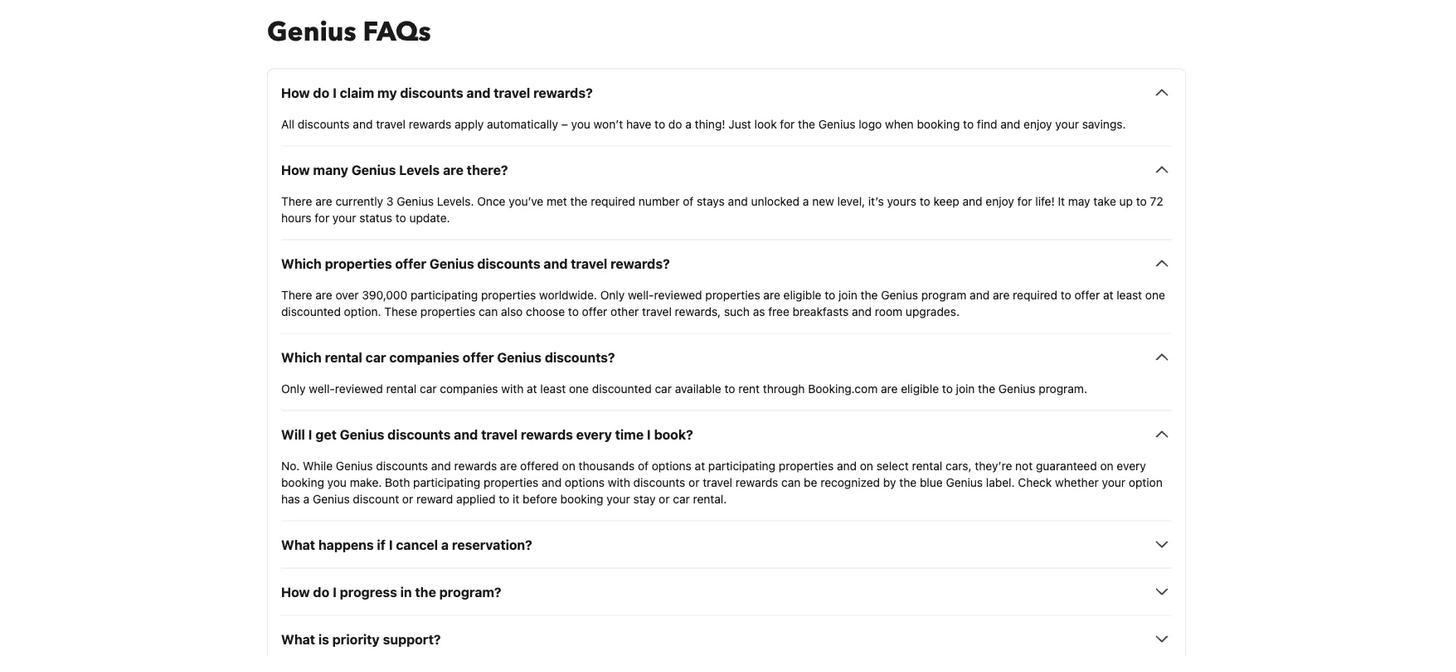 Task type: describe. For each thing, give the bounding box(es) containing it.
a inside there are currently 3 genius levels. once you've met the required number of stays and unlocked a new level, it's yours to keep and enjoy for life! it may take up to 72 hours for your status to update.
[[803, 194, 809, 208]]

are up the free
[[763, 288, 780, 301]]

0 vertical spatial booking
[[917, 117, 960, 131]]

and down the claim
[[353, 117, 373, 131]]

genius down while
[[313, 492, 350, 505]]

offer inside dropdown button
[[463, 349, 494, 365]]

genius up the make.
[[336, 459, 373, 472]]

won't
[[594, 117, 623, 131]]

properties up be
[[779, 459, 834, 472]]

through
[[763, 381, 805, 395]]

thing!
[[695, 117, 725, 131]]

status
[[359, 211, 392, 224]]

take
[[1093, 194, 1116, 208]]

stay
[[633, 492, 656, 505]]

yours
[[887, 194, 917, 208]]

there are currently 3 genius levels. once you've met the required number of stays and unlocked a new level, it's yours to keep and enjoy for life! it may take up to 72 hours for your status to update.
[[281, 194, 1163, 224]]

genius down "also"
[[497, 349, 542, 365]]

check
[[1018, 475, 1052, 489]]

your inside there are currently 3 genius levels. once you've met the required number of stays and unlocked a new level, it's yours to keep and enjoy for life! it may take up to 72 hours for your status to update.
[[333, 211, 356, 224]]

what is priority support?
[[281, 631, 441, 647]]

automatically
[[487, 117, 558, 131]]

participating inside there are over 390,000 participating properties worldwide. only well-reviewed properties are eligible to join the genius program and are required to offer at least one discounted option. these properties can also choose to offer other travel rewards, such as free breakfasts and room upgrades.
[[411, 288, 478, 301]]

are right program at right
[[993, 288, 1010, 301]]

all discounts and travel rewards apply automatically – you won't have to do a thing! just look for the genius logo when booking to find and enjoy your savings.
[[281, 117, 1126, 131]]

1 horizontal spatial discounted
[[592, 381, 652, 395]]

your left option
[[1102, 475, 1126, 489]]

happens
[[318, 537, 374, 552]]

rewards,
[[675, 304, 721, 318]]

select
[[876, 459, 909, 472]]

travel inside how do i claim my discounts and travel rewards? dropdown button
[[494, 84, 530, 100]]

properties up "also"
[[481, 288, 536, 301]]

i inside dropdown button
[[389, 537, 393, 552]]

your left 'stay'
[[607, 492, 630, 505]]

which for which rental car companies offer genius discounts?
[[281, 349, 322, 365]]

i left 'progress'
[[333, 584, 337, 600]]

3
[[386, 194, 394, 208]]

may
[[1068, 194, 1090, 208]]

currently
[[335, 194, 383, 208]]

offer inside dropdown button
[[395, 255, 426, 271]]

1 horizontal spatial you
[[571, 117, 590, 131]]

unlocked
[[751, 194, 800, 208]]

travel inside the which properties offer genius discounts and travel rewards? dropdown button
[[571, 255, 607, 271]]

choose
[[526, 304, 565, 318]]

there for which
[[281, 288, 312, 301]]

savings.
[[1082, 117, 1126, 131]]

discount
[[353, 492, 399, 505]]

rewards left be
[[736, 475, 778, 489]]

up
[[1119, 194, 1133, 208]]

of inside there are currently 3 genius levels. once you've met the required number of stays and unlocked a new level, it's yours to keep and enjoy for life! it may take up to 72 hours for your status to update.
[[683, 194, 694, 208]]

claim
[[340, 84, 374, 100]]

keep
[[934, 194, 959, 208]]

it
[[513, 492, 519, 505]]

support?
[[383, 631, 441, 647]]

0 horizontal spatial reviewed
[[335, 381, 383, 395]]

blue
[[920, 475, 943, 489]]

genius up the claim
[[267, 14, 356, 50]]

and right stays
[[728, 194, 748, 208]]

rewards inside dropdown button
[[521, 426, 573, 442]]

other
[[611, 304, 639, 318]]

rewards down how do i claim my discounts and travel rewards?
[[409, 117, 451, 131]]

what for what is priority support?
[[281, 631, 315, 647]]

breakfasts
[[793, 304, 849, 318]]

level,
[[837, 194, 865, 208]]

and up before on the left bottom
[[542, 475, 562, 489]]

once
[[477, 194, 506, 208]]

1 vertical spatial at
[[527, 381, 537, 395]]

least inside there are over 390,000 participating properties worldwide. only well-reviewed properties are eligible to join the genius program and are required to offer at least one discounted option. these properties can also choose to offer other travel rewards, such as free breakfasts and room upgrades.
[[1117, 288, 1142, 301]]

1 vertical spatial well-
[[309, 381, 335, 395]]

booking.com
[[808, 381, 878, 395]]

option
[[1129, 475, 1163, 489]]

there?
[[467, 162, 508, 177]]

rewards? inside dropdown button
[[611, 255, 670, 271]]

travel inside there are over 390,000 participating properties worldwide. only well-reviewed properties are eligible to join the genius program and are required to offer at least one discounted option. these properties can also choose to offer other travel rewards, such as free breakfasts and room upgrades.
[[642, 304, 672, 318]]

what happens if i cancel a reservation?
[[281, 537, 532, 552]]

properties up 'it'
[[484, 475, 539, 489]]

rental inside no. while genius discounts and rewards are offered on thousands of options at participating properties and on select rental cars, they're not guaranteed on every booking you make. both participating properties and options with discounts or travel rewards can be recognized by the blue genius label. check whether your option has a genius discount or reward applied to it before booking your stay or car rental.
[[912, 459, 942, 472]]

1 vertical spatial only
[[281, 381, 306, 395]]

car left available
[[655, 381, 672, 395]]

2 horizontal spatial or
[[689, 475, 700, 489]]

what for what happens if i cancel a reservation?
[[281, 537, 315, 552]]

program
[[921, 288, 967, 301]]

and left room
[[852, 304, 872, 318]]

how do i claim my discounts and travel rewards?
[[281, 84, 593, 100]]

label.
[[986, 475, 1015, 489]]

and up the recognized
[[837, 459, 857, 472]]

reward
[[416, 492, 453, 505]]

discounts?
[[545, 349, 615, 365]]

a inside what happens if i cancel a reservation? dropdown button
[[441, 537, 449, 552]]

join inside there are over 390,000 participating properties worldwide. only well-reviewed properties are eligible to join the genius program and are required to offer at least one discounted option. these properties can also choose to offer other travel rewards, such as free breakfasts and room upgrades.
[[839, 288, 857, 301]]

2 horizontal spatial for
[[1017, 194, 1032, 208]]

to inside no. while genius discounts and rewards are offered on thousands of options at participating properties and on select rental cars, they're not guaranteed on every booking you make. both participating properties and options with discounts or travel rewards can be recognized by the blue genius label. check whether your option has a genius discount or reward applied to it before booking your stay or car rental.
[[499, 492, 509, 505]]

over
[[335, 288, 359, 301]]

travel down my
[[376, 117, 406, 131]]

1 horizontal spatial enjoy
[[1024, 117, 1052, 131]]

every inside will i get genius discounts and travel rewards every time i book? dropdown button
[[576, 426, 612, 442]]

both
[[385, 475, 410, 489]]

they're
[[975, 459, 1012, 472]]

and up "reward" on the bottom of page
[[431, 459, 451, 472]]

well- inside there are over 390,000 participating properties worldwide. only well-reviewed properties are eligible to join the genius program and are required to offer at least one discounted option. these properties can also choose to offer other travel rewards, such as free breakfasts and room upgrades.
[[628, 288, 654, 301]]

there are over 390,000 participating properties worldwide. only well-reviewed properties are eligible to join the genius program and are required to offer at least one discounted option. these properties can also choose to offer other travel rewards, such as free breakfasts and room upgrades.
[[281, 288, 1165, 318]]

0 vertical spatial for
[[780, 117, 795, 131]]

rental inside which rental car companies offer genius discounts? dropdown button
[[325, 349, 362, 365]]

offered
[[520, 459, 559, 472]]

cars,
[[946, 459, 972, 472]]

these
[[384, 304, 417, 318]]

the inside there are over 390,000 participating properties worldwide. only well-reviewed properties are eligible to join the genius program and are required to offer at least one discounted option. these properties can also choose to offer other travel rewards, such as free breakfasts and room upgrades.
[[861, 288, 878, 301]]

390,000
[[362, 288, 407, 301]]

are inside no. while genius discounts and rewards are offered on thousands of options at participating properties and on select rental cars, they're not guaranteed on every booking you make. both participating properties and options with discounts or travel rewards can be recognized by the blue genius label. check whether your option has a genius discount or reward applied to it before booking your stay or car rental.
[[500, 459, 517, 472]]

companies inside dropdown button
[[389, 349, 459, 365]]

which rental car companies offer genius discounts?
[[281, 349, 615, 365]]

met
[[547, 194, 567, 208]]

your left savings.
[[1055, 117, 1079, 131]]

is
[[318, 631, 329, 647]]

how do i progress in the program? button
[[281, 582, 1172, 602]]

stays
[[697, 194, 725, 208]]

at inside there are over 390,000 participating properties worldwide. only well-reviewed properties are eligible to join the genius program and are required to offer at least one discounted option. these properties can also choose to offer other travel rewards, such as free breakfasts and room upgrades.
[[1103, 288, 1113, 301]]

has
[[281, 492, 300, 505]]

make.
[[350, 475, 382, 489]]

enjoy inside there are currently 3 genius levels. once you've met the required number of stays and unlocked a new level, it's yours to keep and enjoy for life! it may take up to 72 hours for your status to update.
[[986, 194, 1014, 208]]

will i get genius discounts and travel rewards every time i book?
[[281, 426, 693, 442]]

the left program.
[[978, 381, 995, 395]]

travel inside no. while genius discounts and rewards are offered on thousands of options at participating properties and on select rental cars, they're not guaranteed on every booking you make. both participating properties and options with discounts or travel rewards can be recognized by the blue genius label. check whether your option has a genius discount or reward applied to it before booking your stay or car rental.
[[703, 475, 732, 489]]

how many genius levels are there?
[[281, 162, 508, 177]]

1 horizontal spatial booking
[[560, 492, 603, 505]]

in
[[400, 584, 412, 600]]

how for how do i progress in the program?
[[281, 584, 310, 600]]

have
[[626, 117, 651, 131]]

genius faqs
[[267, 14, 431, 50]]

rewards up applied
[[454, 459, 497, 472]]

a inside no. while genius discounts and rewards are offered on thousands of options at participating properties and on select rental cars, they're not guaranteed on every booking you make. both participating properties and options with discounts or travel rewards can be recognized by the blue genius label. check whether your option has a genius discount or reward applied to it before booking your stay or car rental.
[[303, 492, 310, 505]]

find
[[977, 117, 997, 131]]

cancel
[[396, 537, 438, 552]]

which properties offer genius discounts and travel rewards?
[[281, 255, 670, 271]]

what happens if i cancel a reservation? button
[[281, 534, 1172, 554]]

only inside there are over 390,000 participating properties worldwide. only well-reviewed properties are eligible to join the genius program and are required to offer at least one discounted option. these properties can also choose to offer other travel rewards, such as free breakfasts and room upgrades.
[[600, 288, 625, 301]]

required inside there are currently 3 genius levels. once you've met the required number of stays and unlocked a new level, it's yours to keep and enjoy for life! it may take up to 72 hours for your status to update.
[[591, 194, 635, 208]]

program.
[[1039, 381, 1087, 395]]

not
[[1015, 459, 1033, 472]]

–
[[561, 117, 568, 131]]

0 vertical spatial options
[[652, 459, 692, 472]]

what is priority support? button
[[281, 629, 1172, 649]]



Task type: vqa. For each thing, say whether or not it's contained in the screenshot.


Task type: locate. For each thing, give the bounding box(es) containing it.
0 horizontal spatial well-
[[309, 381, 335, 395]]

properties up such
[[705, 288, 760, 301]]

options down thousands
[[565, 475, 605, 489]]

can left be
[[781, 475, 801, 489]]

one
[[1145, 288, 1165, 301], [569, 381, 589, 395]]

2 what from the top
[[281, 631, 315, 647]]

faqs
[[363, 14, 431, 50]]

are up levels.
[[443, 162, 464, 177]]

and inside will i get genius discounts and travel rewards every time i book? dropdown button
[[454, 426, 478, 442]]

look
[[754, 117, 777, 131]]

0 horizontal spatial enjoy
[[986, 194, 1014, 208]]

are left offered
[[500, 459, 517, 472]]

i right if
[[389, 537, 393, 552]]

which for which properties offer genius discounts and travel rewards?
[[281, 255, 322, 271]]

1 vertical spatial booking
[[281, 475, 324, 489]]

1 vertical spatial options
[[565, 475, 605, 489]]

least
[[1117, 288, 1142, 301], [540, 381, 566, 395]]

1 horizontal spatial join
[[956, 381, 975, 395]]

properties up the over
[[325, 255, 392, 271]]

can inside no. while genius discounts and rewards are offered on thousands of options at participating properties and on select rental cars, they're not guaranteed on every booking you make. both participating properties and options with discounts or travel rewards can be recognized by the blue genius label. check whether your option has a genius discount or reward applied to it before booking your stay or car rental.
[[781, 475, 801, 489]]

while
[[303, 459, 333, 472]]

0 horizontal spatial at
[[527, 381, 537, 395]]

the inside dropdown button
[[415, 584, 436, 600]]

worldwide.
[[539, 288, 597, 301]]

0 horizontal spatial only
[[281, 381, 306, 395]]

1 vertical spatial you
[[327, 475, 347, 489]]

are inside the how many genius levels are there? dropdown button
[[443, 162, 464, 177]]

or down both
[[402, 492, 413, 505]]

i right the time
[[647, 426, 651, 442]]

2 there from the top
[[281, 288, 312, 301]]

0 horizontal spatial rewards?
[[533, 84, 593, 100]]

0 vertical spatial required
[[591, 194, 635, 208]]

genius down update. in the left top of the page
[[430, 255, 474, 271]]

and right find
[[1001, 117, 1021, 131]]

2 which from the top
[[281, 349, 322, 365]]

of inside no. while genius discounts and rewards are offered on thousands of options at participating properties and on select rental cars, they're not guaranteed on every booking you make. both participating properties and options with discounts or travel rewards can be recognized by the blue genius label. check whether your option has a genius discount or reward applied to it before booking your stay or car rental.
[[638, 459, 649, 472]]

0 vertical spatial of
[[683, 194, 694, 208]]

how do i progress in the program?
[[281, 584, 501, 600]]

0 horizontal spatial least
[[540, 381, 566, 395]]

will
[[281, 426, 305, 442]]

options down book?
[[652, 459, 692, 472]]

there inside there are currently 3 genius levels. once you've met the required number of stays and unlocked a new level, it's yours to keep and enjoy for life! it may take up to 72 hours for your status to update.
[[281, 194, 312, 208]]

0 horizontal spatial with
[[501, 381, 524, 395]]

the right look
[[798, 117, 815, 131]]

available
[[675, 381, 721, 395]]

levels
[[399, 162, 440, 177]]

0 vertical spatial one
[[1145, 288, 1165, 301]]

0 vertical spatial participating
[[411, 288, 478, 301]]

what inside what happens if i cancel a reservation? dropdown button
[[281, 537, 315, 552]]

every
[[576, 426, 612, 442], [1117, 459, 1146, 472]]

are inside there are currently 3 genius levels. once you've met the required number of stays and unlocked a new level, it's yours to keep and enjoy for life! it may take up to 72 hours for your status to update.
[[315, 194, 332, 208]]

no. while genius discounts and rewards are offered on thousands of options at participating properties and on select rental cars, they're not guaranteed on every booking you make. both participating properties and options with discounts or travel rewards can be recognized by the blue genius label. check whether your option has a genius discount or reward applied to it before booking your stay or car rental.
[[281, 459, 1163, 505]]

0 horizontal spatial eligible
[[783, 288, 822, 301]]

participating down which properties offer genius discounts and travel rewards?
[[411, 288, 478, 301]]

0 vertical spatial least
[[1117, 288, 1142, 301]]

what left is
[[281, 631, 315, 647]]

1 how from the top
[[281, 84, 310, 100]]

upgrades.
[[906, 304, 960, 318]]

how for how do i claim my discounts and travel rewards?
[[281, 84, 310, 100]]

72
[[1150, 194, 1163, 208]]

no.
[[281, 459, 300, 472]]

you down while
[[327, 475, 347, 489]]

companies
[[389, 349, 459, 365], [440, 381, 498, 395]]

rent
[[738, 381, 760, 395]]

option.
[[344, 304, 381, 318]]

travel inside will i get genius discounts and travel rewards every time i book? dropdown button
[[481, 426, 518, 442]]

0 vertical spatial companies
[[389, 349, 459, 365]]

book?
[[654, 426, 693, 442]]

rewards? inside dropdown button
[[533, 84, 593, 100]]

1 there from the top
[[281, 194, 312, 208]]

1 horizontal spatial one
[[1145, 288, 1165, 301]]

0 vertical spatial at
[[1103, 288, 1113, 301]]

1 vertical spatial rental
[[386, 381, 417, 395]]

with up will i get genius discounts and travel rewards every time i book?
[[501, 381, 524, 395]]

genius right get
[[340, 426, 384, 442]]

i left get
[[308, 426, 312, 442]]

reviewed inside there are over 390,000 participating properties worldwide. only well-reviewed properties are eligible to join the genius program and are required to offer at least one discounted option. these properties can also choose to offer other travel rewards, such as free breakfasts and room upgrades.
[[654, 288, 702, 301]]

on
[[562, 459, 575, 472], [860, 459, 873, 472], [1100, 459, 1114, 472]]

hours
[[281, 211, 311, 224]]

1 vertical spatial required
[[1013, 288, 1057, 301]]

0 horizontal spatial discounted
[[281, 304, 341, 318]]

0 vertical spatial you
[[571, 117, 590, 131]]

1 horizontal spatial well-
[[628, 288, 654, 301]]

0 horizontal spatial one
[[569, 381, 589, 395]]

1 horizontal spatial on
[[860, 459, 873, 472]]

and right keep
[[963, 194, 983, 208]]

and inside the which properties offer genius discounts and travel rewards? dropdown button
[[544, 255, 568, 271]]

1 horizontal spatial at
[[695, 459, 705, 472]]

what down has
[[281, 537, 315, 552]]

logo
[[859, 117, 882, 131]]

can inside there are over 390,000 participating properties worldwide. only well-reviewed properties are eligible to join the genius program and are required to offer at least one discounted option. these properties can also choose to offer other travel rewards, such as free breakfasts and room upgrades.
[[479, 304, 498, 318]]

and inside how do i claim my discounts and travel rewards? dropdown button
[[466, 84, 491, 100]]

0 horizontal spatial rental
[[325, 349, 362, 365]]

0 vertical spatial every
[[576, 426, 612, 442]]

only up will
[[281, 381, 306, 395]]

1 vertical spatial one
[[569, 381, 589, 395]]

i left the claim
[[333, 84, 337, 100]]

discounted up the time
[[592, 381, 652, 395]]

0 vertical spatial how
[[281, 84, 310, 100]]

reviewed up get
[[335, 381, 383, 395]]

0 vertical spatial reviewed
[[654, 288, 702, 301]]

there left the over
[[281, 288, 312, 301]]

get
[[315, 426, 337, 442]]

free
[[768, 304, 789, 318]]

every up thousands
[[576, 426, 612, 442]]

applied
[[456, 492, 496, 505]]

the right by
[[899, 475, 917, 489]]

0 horizontal spatial required
[[591, 194, 635, 208]]

new
[[812, 194, 834, 208]]

1 horizontal spatial rewards?
[[611, 255, 670, 271]]

well-
[[628, 288, 654, 301], [309, 381, 335, 395]]

0 horizontal spatial or
[[402, 492, 413, 505]]

1 horizontal spatial required
[[1013, 288, 1057, 301]]

do left the claim
[[313, 84, 329, 100]]

when
[[885, 117, 914, 131]]

reviewed
[[654, 288, 702, 301], [335, 381, 383, 395]]

at inside no. while genius discounts and rewards are offered on thousands of options at participating properties and on select rental cars, they're not guaranteed on every booking you make. both participating properties and options with discounts or travel rewards can be recognized by the blue genius label. check whether your option has a genius discount or reward applied to it before booking your stay or car rental.
[[695, 459, 705, 472]]

for right hours
[[315, 211, 329, 224]]

2 vertical spatial rental
[[912, 459, 942, 472]]

1 horizontal spatial least
[[1117, 288, 1142, 301]]

the inside there are currently 3 genius levels. once you've met the required number of stays and unlocked a new level, it's yours to keep and enjoy for life! it may take up to 72 hours for your status to update.
[[570, 194, 588, 208]]

which inside dropdown button
[[281, 349, 322, 365]]

travel up 'it'
[[481, 426, 518, 442]]

what inside dropdown button
[[281, 631, 315, 647]]

booking right the when
[[917, 117, 960, 131]]

1 horizontal spatial can
[[781, 475, 801, 489]]

properties inside dropdown button
[[325, 255, 392, 271]]

genius inside dropdown button
[[430, 255, 474, 271]]

or
[[689, 475, 700, 489], [402, 492, 413, 505], [659, 492, 670, 505]]

which down hours
[[281, 255, 322, 271]]

all
[[281, 117, 295, 131]]

0 vertical spatial rental
[[325, 349, 362, 365]]

rewards? up other
[[611, 255, 670, 271]]

of up 'stay'
[[638, 459, 649, 472]]

the right in
[[415, 584, 436, 600]]

and
[[466, 84, 491, 100], [353, 117, 373, 131], [1001, 117, 1021, 131], [728, 194, 748, 208], [963, 194, 983, 208], [544, 255, 568, 271], [970, 288, 990, 301], [852, 304, 872, 318], [454, 426, 478, 442], [431, 459, 451, 472], [837, 459, 857, 472], [542, 475, 562, 489]]

there inside there are over 390,000 participating properties worldwide. only well-reviewed properties are eligible to join the genius program and are required to offer at least one discounted option. these properties can also choose to offer other travel rewards, such as free breakfasts and room upgrades.
[[281, 288, 312, 301]]

be
[[804, 475, 817, 489]]

how many genius levels are there? button
[[281, 160, 1172, 179]]

0 vertical spatial discounted
[[281, 304, 341, 318]]

participating up "reward" on the bottom of page
[[413, 475, 480, 489]]

a right has
[[303, 492, 310, 505]]

well- up other
[[628, 288, 654, 301]]

a left new
[[803, 194, 809, 208]]

a
[[685, 117, 692, 131], [803, 194, 809, 208], [303, 492, 310, 505], [441, 537, 449, 552]]

3 on from the left
[[1100, 459, 1114, 472]]

booking
[[917, 117, 960, 131], [281, 475, 324, 489], [560, 492, 603, 505]]

also
[[501, 304, 523, 318]]

a right cancel
[[441, 537, 449, 552]]

car down which rental car companies offer genius discounts?
[[420, 381, 437, 395]]

0 vertical spatial what
[[281, 537, 315, 552]]

eligible inside there are over 390,000 participating properties worldwide. only well-reviewed properties are eligible to join the genius program and are required to offer at least one discounted option. these properties can also choose to offer other travel rewards, such as free breakfasts and room upgrades.
[[783, 288, 822, 301]]

rental down which rental car companies offer genius discounts?
[[386, 381, 417, 395]]

are down the many
[[315, 194, 332, 208]]

3 how from the top
[[281, 584, 310, 600]]

are right booking.com
[[881, 381, 898, 395]]

and right program at right
[[970, 288, 990, 301]]

every inside no. while genius discounts and rewards are offered on thousands of options at participating properties and on select rental cars, they're not guaranteed on every booking you make. both participating properties and options with discounts or travel rewards can be recognized by the blue genius label. check whether your option has a genius discount or reward applied to it before booking your stay or car rental.
[[1117, 459, 1146, 472]]

on up the recognized
[[860, 459, 873, 472]]

1 what from the top
[[281, 537, 315, 552]]

booking up has
[[281, 475, 324, 489]]

2 on from the left
[[860, 459, 873, 472]]

companies down which rental car companies offer genius discounts?
[[440, 381, 498, 395]]

with
[[501, 381, 524, 395], [608, 475, 630, 489]]

do for how do i claim my discounts and travel rewards?
[[313, 84, 329, 100]]

with inside no. while genius discounts and rewards are offered on thousands of options at participating properties and on select rental cars, they're not guaranteed on every booking you make. both participating properties and options with discounts or travel rewards can be recognized by the blue genius label. check whether your option has a genius discount or reward applied to it before booking your stay or car rental.
[[608, 475, 630, 489]]

whether
[[1055, 475, 1099, 489]]

0 horizontal spatial on
[[562, 459, 575, 472]]

genius up room
[[881, 288, 918, 301]]

reviewed up rewards,
[[654, 288, 702, 301]]

0 horizontal spatial can
[[479, 304, 498, 318]]

join up cars,
[[956, 381, 975, 395]]

0 vertical spatial rewards?
[[533, 84, 593, 100]]

there for how
[[281, 194, 312, 208]]

discounted down the over
[[281, 304, 341, 318]]

on right guaranteed
[[1100, 459, 1114, 472]]

time
[[615, 426, 644, 442]]

car down "option."
[[366, 349, 386, 365]]

genius left program.
[[998, 381, 1036, 395]]

1 horizontal spatial only
[[600, 288, 625, 301]]

1 vertical spatial there
[[281, 288, 312, 301]]

0 vertical spatial only
[[600, 288, 625, 301]]

with down thousands
[[608, 475, 630, 489]]

update.
[[409, 211, 450, 224]]

properties up which rental car companies offer genius discounts?
[[420, 304, 475, 318]]

1 on from the left
[[562, 459, 575, 472]]

many
[[313, 162, 348, 177]]

1 vertical spatial what
[[281, 631, 315, 647]]

car inside no. while genius discounts and rewards are offered on thousands of options at participating properties and on select rental cars, they're not guaranteed on every booking you make. both participating properties and options with discounts or travel rewards can be recognized by the blue genius label. check whether your option has a genius discount or reward applied to it before booking your stay or car rental.
[[673, 492, 690, 505]]

you've
[[509, 194, 544, 208]]

enjoy left life!
[[986, 194, 1014, 208]]

1 vertical spatial participating
[[708, 459, 776, 472]]

offer
[[395, 255, 426, 271], [1075, 288, 1100, 301], [582, 304, 607, 318], [463, 349, 494, 365]]

which rental car companies offer genius discounts? button
[[281, 347, 1172, 367]]

one inside there are over 390,000 participating properties worldwide. only well-reviewed properties are eligible to join the genius program and are required to offer at least one discounted option. these properties can also choose to offer other travel rewards, such as free breakfasts and room upgrades.
[[1145, 288, 1165, 301]]

2 vertical spatial at
[[695, 459, 705, 472]]

rewards up offered
[[521, 426, 573, 442]]

the inside no. while genius discounts and rewards are offered on thousands of options at participating properties and on select rental cars, they're not guaranteed on every booking you make. both participating properties and options with discounts or travel rewards can be recognized by the blue genius label. check whether your option has a genius discount or reward applied to it before booking your stay or car rental.
[[899, 475, 917, 489]]

do for how do i progress in the program?
[[313, 584, 329, 600]]

0 vertical spatial there
[[281, 194, 312, 208]]

or up rental. at the bottom of the page
[[689, 475, 700, 489]]

apply
[[455, 117, 484, 131]]

you inside no. while genius discounts and rewards are offered on thousands of options at participating properties and on select rental cars, they're not guaranteed on every booking you make. both participating properties and options with discounts or travel rewards can be recognized by the blue genius label. check whether your option has a genius discount or reward applied to it before booking your stay or car rental.
[[327, 475, 347, 489]]

genius up update. in the left top of the page
[[397, 194, 434, 208]]

2 vertical spatial for
[[315, 211, 329, 224]]

1 vertical spatial reviewed
[[335, 381, 383, 395]]

such
[[724, 304, 750, 318]]

0 vertical spatial join
[[839, 288, 857, 301]]

the right met
[[570, 194, 588, 208]]

which inside dropdown button
[[281, 255, 322, 271]]

you
[[571, 117, 590, 131], [327, 475, 347, 489]]

genius left logo
[[818, 117, 856, 131]]

by
[[883, 475, 896, 489]]

before
[[523, 492, 557, 505]]

0 horizontal spatial for
[[315, 211, 329, 224]]

2 vertical spatial how
[[281, 584, 310, 600]]

car left rental. at the bottom of the page
[[673, 492, 690, 505]]

there up hours
[[281, 194, 312, 208]]

booking down thousands
[[560, 492, 603, 505]]

2 how from the top
[[281, 162, 310, 177]]

1 vertical spatial companies
[[440, 381, 498, 395]]

discounts inside dropdown button
[[477, 255, 540, 271]]

room
[[875, 304, 903, 318]]

1 horizontal spatial eligible
[[901, 381, 939, 395]]

0 horizontal spatial options
[[565, 475, 605, 489]]

for
[[780, 117, 795, 131], [1017, 194, 1032, 208], [315, 211, 329, 224]]

every up option
[[1117, 459, 1146, 472]]

if
[[377, 537, 386, 552]]

and up apply
[[466, 84, 491, 100]]

as
[[753, 304, 765, 318]]

for right look
[[780, 117, 795, 131]]

1 vertical spatial for
[[1017, 194, 1032, 208]]

1 horizontal spatial options
[[652, 459, 692, 472]]

only up other
[[600, 288, 625, 301]]

1 horizontal spatial every
[[1117, 459, 1146, 472]]

join up breakfasts
[[839, 288, 857, 301]]

1 horizontal spatial of
[[683, 194, 694, 208]]

genius inside there are currently 3 genius levels. once you've met the required number of stays and unlocked a new level, it's yours to keep and enjoy for life! it may take up to 72 hours for your status to update.
[[397, 194, 434, 208]]

1 vertical spatial every
[[1117, 459, 1146, 472]]

1 vertical spatial eligible
[[901, 381, 939, 395]]

only well-reviewed rental car companies with at least one discounted car available to rent through booking.com are eligible to join the genius program.
[[281, 381, 1087, 395]]

0 horizontal spatial booking
[[281, 475, 324, 489]]

2 vertical spatial do
[[313, 584, 329, 600]]

1 vertical spatial discounted
[[592, 381, 652, 395]]

2 vertical spatial participating
[[413, 475, 480, 489]]

0 vertical spatial do
[[313, 84, 329, 100]]

1 vertical spatial with
[[608, 475, 630, 489]]

you right –
[[571, 117, 590, 131]]

car inside which rental car companies offer genius discounts? dropdown button
[[366, 349, 386, 365]]

1 horizontal spatial or
[[659, 492, 670, 505]]

are left the over
[[315, 288, 332, 301]]

rewards? up –
[[533, 84, 593, 100]]

1 which from the top
[[281, 255, 322, 271]]

discounted inside there are over 390,000 participating properties worldwide. only well-reviewed properties are eligible to join the genius program and are required to offer at least one discounted option. these properties can also choose to offer other travel rewards, such as free breakfasts and room upgrades.
[[281, 304, 341, 318]]

a left thing!
[[685, 117, 692, 131]]

thousands
[[579, 459, 635, 472]]

1 vertical spatial join
[[956, 381, 975, 395]]

it
[[1058, 194, 1065, 208]]

genius up currently
[[352, 162, 396, 177]]

1 vertical spatial of
[[638, 459, 649, 472]]

2 horizontal spatial rental
[[912, 459, 942, 472]]

genius down cars,
[[946, 475, 983, 489]]

1 horizontal spatial for
[[780, 117, 795, 131]]

travel right other
[[642, 304, 672, 318]]

priority
[[332, 631, 380, 647]]

2 vertical spatial booking
[[560, 492, 603, 505]]

1 vertical spatial how
[[281, 162, 310, 177]]

genius inside there are over 390,000 participating properties worldwide. only well-reviewed properties are eligible to join the genius program and are required to offer at least one discounted option. these properties can also choose to offer other travel rewards, such as free breakfasts and room upgrades.
[[881, 288, 918, 301]]

rental up blue
[[912, 459, 942, 472]]

0 vertical spatial eligible
[[783, 288, 822, 301]]

there
[[281, 194, 312, 208], [281, 288, 312, 301]]

0 vertical spatial well-
[[628, 288, 654, 301]]

how do i claim my discounts and travel rewards? button
[[281, 82, 1172, 102]]

1 vertical spatial least
[[540, 381, 566, 395]]

travel
[[494, 84, 530, 100], [376, 117, 406, 131], [571, 255, 607, 271], [642, 304, 672, 318], [481, 426, 518, 442], [703, 475, 732, 489]]

to
[[655, 117, 665, 131], [963, 117, 974, 131], [920, 194, 930, 208], [1136, 194, 1147, 208], [395, 211, 406, 224], [825, 288, 835, 301], [1061, 288, 1071, 301], [568, 304, 579, 318], [725, 381, 735, 395], [942, 381, 953, 395], [499, 492, 509, 505]]

0 horizontal spatial of
[[638, 459, 649, 472]]

1 vertical spatial do
[[668, 117, 682, 131]]

0 vertical spatial with
[[501, 381, 524, 395]]

2 horizontal spatial at
[[1103, 288, 1113, 301]]

enjoy right find
[[1024, 117, 1052, 131]]

rental
[[325, 349, 362, 365], [386, 381, 417, 395], [912, 459, 942, 472]]

levels.
[[437, 194, 474, 208]]

how for how many genius levels are there?
[[281, 162, 310, 177]]

your down currently
[[333, 211, 356, 224]]

rewards
[[409, 117, 451, 131], [521, 426, 573, 442], [454, 459, 497, 472], [736, 475, 778, 489]]

required inside there are over 390,000 participating properties worldwide. only well-reviewed properties are eligible to join the genius program and are required to offer at least one discounted option. these properties can also choose to offer other travel rewards, such as free breakfasts and room upgrades.
[[1013, 288, 1057, 301]]

at
[[1103, 288, 1113, 301], [527, 381, 537, 395], [695, 459, 705, 472]]

which
[[281, 255, 322, 271], [281, 349, 322, 365]]

how left 'progress'
[[281, 584, 310, 600]]

1 horizontal spatial rental
[[386, 381, 417, 395]]

0 vertical spatial can
[[479, 304, 498, 318]]

do left 'progress'
[[313, 584, 329, 600]]

it's
[[868, 194, 884, 208]]

what
[[281, 537, 315, 552], [281, 631, 315, 647]]

0 horizontal spatial every
[[576, 426, 612, 442]]

life!
[[1035, 194, 1055, 208]]

do left thing!
[[668, 117, 682, 131]]

are
[[443, 162, 464, 177], [315, 194, 332, 208], [315, 288, 332, 301], [763, 288, 780, 301], [993, 288, 1010, 301], [881, 381, 898, 395], [500, 459, 517, 472]]

do
[[313, 84, 329, 100], [668, 117, 682, 131], [313, 584, 329, 600]]

0 vertical spatial enjoy
[[1024, 117, 1052, 131]]

rental.
[[693, 492, 727, 505]]

and up applied
[[454, 426, 478, 442]]

1 vertical spatial which
[[281, 349, 322, 365]]

which properties offer genius discounts and travel rewards? button
[[281, 253, 1172, 273]]

and up worldwide.
[[544, 255, 568, 271]]

how up all
[[281, 84, 310, 100]]



